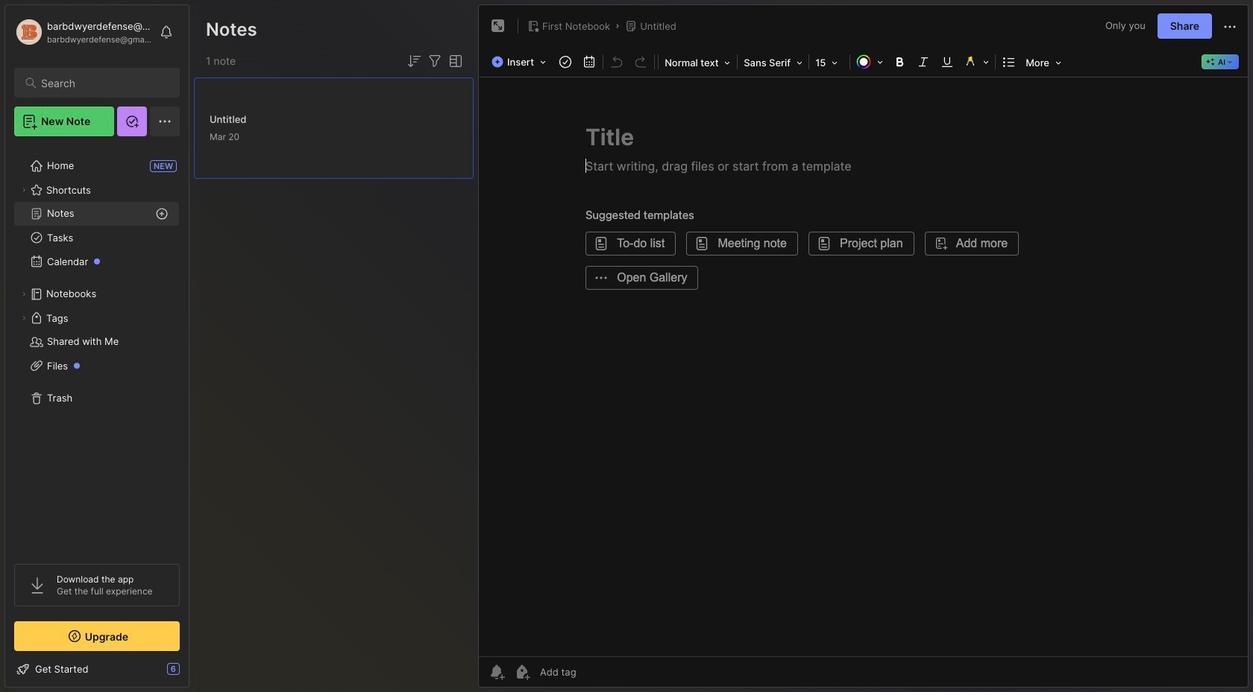 Task type: locate. For each thing, give the bounding box(es) containing it.
task image
[[555, 51, 576, 72]]

Note Editor text field
[[479, 77, 1248, 657]]

expand notebooks image
[[19, 290, 28, 299]]

main element
[[0, 0, 194, 693]]

expand note image
[[489, 17, 507, 35]]

underline image
[[937, 51, 958, 72]]

More field
[[1021, 52, 1066, 73]]

bulleted list image
[[999, 51, 1020, 72]]

Account field
[[14, 17, 152, 47]]

None search field
[[41, 74, 166, 92]]

tree inside the main element
[[5, 145, 189, 551]]

click to collapse image
[[188, 665, 200, 683]]

Add filters field
[[426, 52, 444, 70]]

Font size field
[[811, 52, 848, 73]]

add filters image
[[426, 52, 444, 70]]

View options field
[[444, 52, 465, 70]]

expand tags image
[[19, 314, 28, 323]]

note window element
[[478, 4, 1249, 692]]

Heading level field
[[660, 52, 736, 73]]

add tag image
[[513, 664, 531, 682]]

tree
[[5, 145, 189, 551]]

italic image
[[913, 51, 934, 72]]

Add tag field
[[539, 666, 651, 679]]



Task type: describe. For each thing, give the bounding box(es) containing it.
more actions image
[[1221, 18, 1239, 36]]

Insert field
[[488, 51, 554, 72]]

More actions field
[[1221, 17, 1239, 36]]

bold image
[[889, 51, 910, 72]]

Help and Learning task checklist field
[[5, 658, 189, 682]]

add a reminder image
[[488, 664, 506, 682]]

Sort options field
[[405, 52, 423, 70]]

Highlight field
[[959, 51, 994, 72]]

Font family field
[[739, 52, 807, 73]]

none search field inside the main element
[[41, 74, 166, 92]]

Search text field
[[41, 76, 166, 90]]

calendar event image
[[579, 51, 600, 72]]

Font color field
[[852, 51, 888, 72]]



Task type: vqa. For each thing, say whether or not it's contained in the screenshot.
'tree' on the left inside Main element
no



